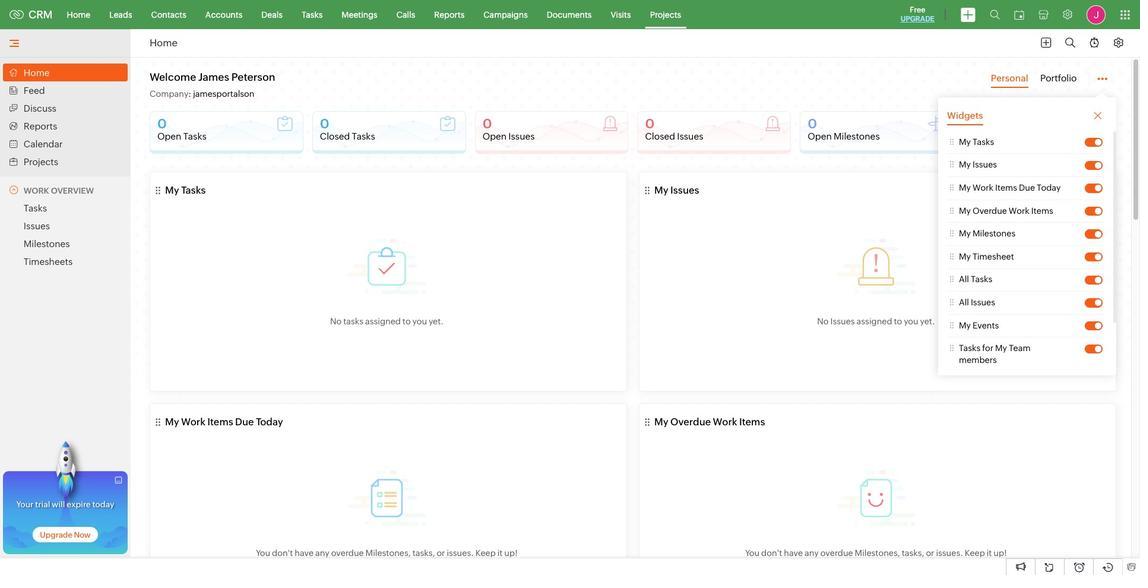 Task type: locate. For each thing, give the bounding box(es) containing it.
calendar image
[[1015, 10, 1025, 19]]

home link
[[57, 0, 100, 29]]

meetings
[[342, 10, 378, 19]]

crm
[[29, 8, 53, 21]]

leads link
[[100, 0, 142, 29]]

crm link
[[10, 8, 53, 21]]

documents
[[547, 10, 592, 19]]

tasks
[[302, 10, 323, 19]]

campaigns link
[[474, 0, 538, 29]]

visits
[[611, 10, 631, 19]]

calls
[[397, 10, 416, 19]]

calls link
[[387, 0, 425, 29]]

create menu image
[[961, 7, 976, 22]]

visits link
[[602, 0, 641, 29]]

tasks link
[[292, 0, 332, 29]]

projects
[[650, 10, 682, 19]]

free upgrade
[[901, 5, 935, 23]]

leads
[[109, 10, 132, 19]]

upgrade
[[901, 15, 935, 23]]

create menu element
[[954, 0, 983, 29]]

accounts
[[205, 10, 243, 19]]

search image
[[991, 10, 1001, 20]]

meetings link
[[332, 0, 387, 29]]

accounts link
[[196, 0, 252, 29]]

profile image
[[1087, 5, 1106, 24]]

profile element
[[1080, 0, 1114, 29]]



Task type: describe. For each thing, give the bounding box(es) containing it.
reports
[[435, 10, 465, 19]]

reports link
[[425, 0, 474, 29]]

home
[[67, 10, 90, 19]]

campaigns
[[484, 10, 528, 19]]

contacts link
[[142, 0, 196, 29]]

deals
[[262, 10, 283, 19]]

free
[[910, 5, 926, 14]]

documents link
[[538, 0, 602, 29]]

search element
[[983, 0, 1008, 29]]

projects link
[[641, 0, 691, 29]]

deals link
[[252, 0, 292, 29]]

contacts
[[151, 10, 186, 19]]



Task type: vqa. For each thing, say whether or not it's contained in the screenshot.
Documents link
yes



